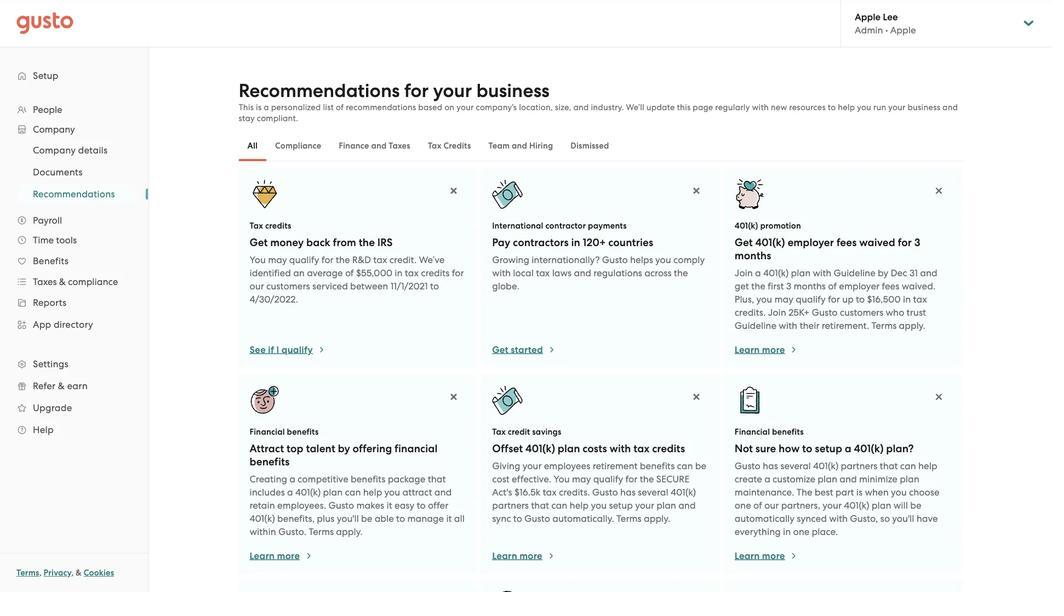 Task type: describe. For each thing, give the bounding box(es) containing it.
to inside 'you may qualify for the r&d tax credit. we've identified an average of $55,000 in tax credits for our customers serviced between 11/1/2021 to 4/30/2022.'
[[430, 281, 439, 292]]

has inside giving your employees retirement benefits can be cost effective. you may qualify for the secure act's $16.5k tax credits. gusto has several 401(k) partners that can help you setup your plan and sync to gusto automatically. terms apply.
[[621, 487, 636, 498]]

list
[[323, 103, 334, 112]]

be inside the creating a competitive benefits package that includes a 401(k) plan can help you attract and retain employees. gusto makes it easy to offer 401(k) benefits, plus you'll be able to manage it all within gusto. terms apply.
[[361, 513, 373, 524]]

terms link
[[16, 568, 39, 578]]

gusto navigation element
[[0, 47, 148, 458]]

partners inside gusto has several 401(k) partners that can help create a customize plan and minimize plan maintenance. the best part is when you choose one of our partners, your 401(k) plan will be automatically synced with gusto, so you'll have everything in one place.
[[841, 461, 878, 471]]

new
[[771, 103, 788, 112]]

tax credits get money back from the irs
[[250, 221, 393, 249]]

11/1/2021
[[391, 281, 428, 292]]

company's
[[476, 103, 517, 112]]

with inside 'recommendations for your business this is a personalized list of recommendations based on your company's location, size, and industry. we'll update this page regularly with new resources to help you run your business and stay compliant.'
[[752, 103, 769, 112]]

serviced
[[312, 281, 348, 292]]

first
[[768, 281, 784, 292]]

waived.
[[902, 281, 936, 292]]

recommendation categories for your business tab list
[[239, 130, 962, 161]]

can up secure
[[677, 461, 693, 471]]

401(k) up "employees."
[[296, 487, 321, 498]]

stay
[[239, 113, 255, 123]]

tax up $55,000
[[374, 254, 387, 265]]

documents
[[33, 167, 83, 178]]

of inside gusto has several 401(k) partners that can help create a customize plan and minimize plan maintenance. the best part is when you choose one of our partners, your 401(k) plan will be automatically synced with gusto, so you'll have everything in one place.
[[754, 500, 763, 511]]

tax up 11/1/2021
[[405, 268, 419, 279]]

plus,
[[735, 294, 755, 305]]

may inside 'you may qualify for the r&d tax credit. we've identified an average of $55,000 in tax credits for our customers serviced between 11/1/2021 to 4/30/2022.'
[[268, 254, 287, 265]]

size,
[[555, 103, 572, 112]]

recommendations for recommendations for your business this is a personalized list of recommendations based on your company's location, size, and industry. we'll update this page regularly with new resources to help you run your business and stay compliant.
[[239, 80, 400, 102]]

401(k) down the retain
[[250, 513, 275, 524]]

terms inside join a 401(k) plan with guideline by dec 31 and get the first 3 months of employer fees waived. plus, you may qualify for up to $16,500 in tax credits. join 25k+ gusto customers who trust guideline with their retirement. terms apply.
[[872, 320, 897, 331]]

months inside 401(k) promotion get 401(k) employer fees waived for 3 months
[[735, 249, 772, 262]]

fees inside join a 401(k) plan with guideline by dec 31 and get the first 3 months of employer fees waived. plus, you may qualify for up to $16,500 in tax credits. join 25k+ gusto customers who trust guideline with their retirement. terms apply.
[[882, 281, 900, 292]]

comply
[[674, 254, 705, 265]]

offer
[[428, 500, 449, 511]]

get started
[[492, 344, 543, 355]]

we'll
[[626, 103, 645, 112]]

plan inside the creating a competitive benefits package that includes a 401(k) plan can help you attract and retain employees. gusto makes it easy to offer 401(k) benefits, plus you'll be able to manage it all within gusto. terms apply.
[[323, 487, 343, 498]]

benefits up the top
[[287, 427, 319, 437]]

0 horizontal spatial one
[[735, 500, 752, 511]]

0 vertical spatial business
[[477, 80, 550, 102]]

and inside giving your employees retirement benefits can be cost effective. you may qualify for the secure act's $16.5k tax credits. gusto has several 401(k) partners that can help you setup your plan and sync to gusto automatically. terms apply.
[[679, 500, 696, 511]]

all button
[[239, 133, 266, 159]]

company for company details
[[33, 145, 76, 156]]

how
[[779, 442, 800, 455]]

tax inside join a 401(k) plan with guideline by dec 31 and get the first 3 months of employer fees waived. plus, you may qualify for up to $16,500 in tax credits. join 25k+ gusto customers who trust guideline with their retirement. terms apply.
[[914, 294, 928, 305]]

0 vertical spatial apple
[[855, 11, 881, 22]]

$55,000
[[356, 268, 393, 279]]

you inside giving your employees retirement benefits can be cost effective. you may qualify for the secure act's $16.5k tax credits. gusto has several 401(k) partners that can help you setup your plan and sync to gusto automatically. terms apply.
[[591, 500, 607, 511]]

401(k) left promotion
[[735, 221, 759, 231]]

learn for offset 401(k) plan costs with tax credits
[[492, 550, 518, 561]]

retain
[[250, 500, 275, 511]]

your right run
[[889, 103, 906, 112]]

by inside financial benefits attract top talent by offering financial benefits
[[338, 442, 350, 455]]

taxes inside dropdown button
[[33, 276, 57, 287]]

page
[[693, 103, 714, 112]]

can up automatically.
[[552, 500, 568, 511]]

plan inside tax credit savings offset 401(k) plan costs with tax credits
[[558, 442, 580, 455]]

a up "employees."
[[287, 487, 293, 498]]

documents link
[[20, 162, 137, 182]]

2 vertical spatial &
[[76, 568, 82, 578]]

setup inside giving your employees retirement benefits can be cost effective. you may qualify for the secure act's $16.5k tax credits. gusto has several 401(k) partners that can help you setup your plan and sync to gusto automatically. terms apply.
[[609, 500, 633, 511]]

gusto inside the creating a competitive benefits package that includes a 401(k) plan can help you attract and retain employees. gusto makes it easy to offer 401(k) benefits, plus you'll be able to manage it all within gusto. terms apply.
[[329, 500, 354, 511]]

3 inside 401(k) promotion get 401(k) employer fees waived for 3 months
[[915, 236, 921, 249]]

$16,500
[[868, 294, 901, 305]]

may inside join a 401(k) plan with guideline by dec 31 and get the first 3 months of employer fees waived. plus, you may qualify for up to $16,500 in tax credits. join 25k+ gusto customers who trust guideline with their retirement. terms apply.
[[775, 294, 794, 305]]

help inside the creating a competitive benefits package that includes a 401(k) plan can help you attract and retain employees. gusto makes it easy to offer 401(k) benefits, plus you'll be able to manage it all within gusto. terms apply.
[[363, 487, 382, 498]]

waived
[[860, 236, 896, 249]]

plan inside join a 401(k) plan with guideline by dec 31 and get the first 3 months of employer fees waived. plus, you may qualify for up to $16,500 in tax credits. join 25k+ gusto customers who trust guideline with their retirement. terms apply.
[[791, 268, 811, 279]]

a inside gusto has several 401(k) partners that can help create a customize plan and minimize plan maintenance. the best part is when you choose one of our partners, your 401(k) plan will be automatically synced with gusto, so you'll have everything in one place.
[[765, 474, 771, 485]]

$16.5k
[[515, 487, 541, 498]]

taxes & compliance button
[[11, 272, 137, 292]]

learn more for not sure how to setup a 401(k) plan?
[[735, 550, 785, 561]]

for inside 401(k) promotion get 401(k) employer fees waived for 3 months
[[898, 236, 912, 249]]

more for offset
[[520, 550, 543, 561]]

terms inside giving your employees retirement benefits can be cost effective. you may qualify for the secure act's $16.5k tax credits. gusto has several 401(k) partners that can help you setup your plan and sync to gusto automatically. terms apply.
[[617, 513, 642, 524]]

to inside giving your employees retirement benefits can be cost effective. you may qualify for the secure act's $16.5k tax credits. gusto has several 401(k) partners that can help you setup your plan and sync to gusto automatically. terms apply.
[[514, 513, 522, 524]]

customize
[[773, 474, 816, 485]]

qualify inside join a 401(k) plan with guideline by dec 31 and get the first 3 months of employer fees waived. plus, you may qualify for up to $16,500 in tax credits. join 25k+ gusto customers who trust guideline with their retirement. terms apply.
[[796, 294, 826, 305]]

cookies button
[[84, 566, 114, 580]]

learn more link for attract top talent by offering financial benefits
[[250, 549, 313, 563]]

benefits down "attract"
[[250, 455, 290, 468]]

401(k) inside join a 401(k) plan with guideline by dec 31 and get the first 3 months of employer fees waived. plus, you may qualify for up to $16,500 in tax credits. join 25k+ gusto customers who trust guideline with their retirement. terms apply.
[[764, 268, 789, 279]]

to inside 'recommendations for your business this is a personalized list of recommendations based on your company's location, size, and industry. we'll update this page regularly with new resources to help you run your business and stay compliant.'
[[828, 103, 836, 112]]

average
[[307, 268, 343, 279]]

qualify inside giving your employees retirement benefits can be cost effective. you may qualify for the secure act's $16.5k tax credits. gusto has several 401(k) partners that can help you setup your plan and sync to gusto automatically. terms apply.
[[594, 474, 624, 485]]

attract
[[403, 487, 432, 498]]

this
[[677, 103, 691, 112]]

financial for attract
[[250, 427, 285, 437]]

gusto has several 401(k) partners that can help create a customize plan and minimize plan maintenance. the best part is when you choose one of our partners, your 401(k) plan will be automatically synced with gusto, so you'll have everything in one place.
[[735, 461, 940, 537]]

of inside 'you may qualify for the r&d tax credit. we've identified an average of $55,000 in tax credits for our customers serviced between 11/1/2021 to 4/30/2022.'
[[345, 268, 354, 279]]

list containing company details
[[0, 139, 148, 205]]

dec
[[891, 268, 908, 279]]

your right on
[[457, 103, 474, 112]]

credits inside tax credit savings offset 401(k) plan costs with tax credits
[[653, 442, 685, 455]]

by inside join a 401(k) plan with guideline by dec 31 and get the first 3 months of employer fees waived. plus, you may qualify for up to $16,500 in tax credits. join 25k+ gusto customers who trust guideline with their retirement. terms apply.
[[878, 268, 889, 279]]

1 horizontal spatial guideline
[[834, 268, 876, 279]]

across
[[645, 268, 672, 279]]

plan up so
[[872, 500, 892, 511]]

join a 401(k) plan with guideline by dec 31 and get the first 3 months of employer fees waived. plus, you may qualify for up to $16,500 in tax credits. join 25k+ gusto customers who trust guideline with their retirement. terms apply.
[[735, 268, 938, 331]]

be inside gusto has several 401(k) partners that can help create a customize plan and minimize plan maintenance. the best part is when you choose one of our partners, your 401(k) plan will be automatically synced with gusto, so you'll have everything in one place.
[[911, 500, 922, 511]]

gusto down retirement
[[593, 487, 618, 498]]

employees.
[[277, 500, 326, 511]]

compliance
[[275, 141, 321, 151]]

qualify inside the 'see if i qualify' link
[[282, 344, 313, 355]]

plus
[[317, 513, 335, 524]]

more for 401(k)
[[763, 344, 785, 355]]

for inside giving your employees retirement benefits can be cost effective. you may qualify for the secure act's $16.5k tax credits. gusto has several 401(k) partners that can help you setup your plan and sync to gusto automatically. terms apply.
[[626, 474, 638, 485]]

your inside gusto has several 401(k) partners that can help create a customize plan and minimize plan maintenance. the best part is when you choose one of our partners, your 401(k) plan will be automatically synced with gusto, so you'll have everything in one place.
[[823, 500, 842, 511]]

tax credits button
[[419, 133, 480, 159]]

1 horizontal spatial get
[[492, 344, 509, 355]]

tools
[[56, 235, 77, 246]]

help inside gusto has several 401(k) partners that can help create a customize plan and minimize plan maintenance. the best part is when you choose one of our partners, your 401(k) plan will be automatically synced with gusto, so you'll have everything in one place.
[[919, 461, 938, 471]]

120+
[[583, 236, 606, 249]]

compliance button
[[266, 133, 330, 159]]

run
[[874, 103, 887, 112]]

gusto inside gusto has several 401(k) partners that can help create a customize plan and minimize plan maintenance. the best part is when you choose one of our partners, your 401(k) plan will be automatically synced with gusto, so you'll have everything in one place.
[[735, 461, 761, 471]]

to inside join a 401(k) plan with guideline by dec 31 and get the first 3 months of employer fees waived. plus, you may qualify for up to $16,500 in tax credits. join 25k+ gusto customers who trust guideline with their retirement. terms apply.
[[856, 294, 865, 305]]

payments
[[588, 221, 627, 231]]

dismissed button
[[562, 133, 618, 159]]

sure
[[756, 442, 777, 455]]

time tools button
[[11, 230, 137, 250]]

that for attract top talent by offering financial benefits
[[428, 474, 446, 485]]

offering
[[353, 442, 392, 455]]

customers inside join a 401(k) plan with guideline by dec 31 and get the first 3 months of employer fees waived. plus, you may qualify for up to $16,500 in tax credits. join 25k+ gusto customers who trust guideline with their retirement. terms apply.
[[840, 307, 884, 318]]

refer & earn
[[33, 380, 88, 391]]

setup
[[33, 70, 59, 81]]

giving
[[492, 461, 521, 471]]

0 vertical spatial join
[[735, 268, 753, 279]]

setup link
[[11, 66, 137, 86]]

plan up choose
[[900, 474, 920, 485]]

makes
[[357, 500, 384, 511]]

benefits inside giving your employees retirement benefits can be cost effective. you may qualify for the secure act's $16.5k tax credits. gusto has several 401(k) partners that can help you setup your plan and sync to gusto automatically. terms apply.
[[640, 461, 675, 471]]

plan up best
[[818, 474, 838, 485]]

offset
[[492, 442, 523, 455]]

employees
[[544, 461, 591, 471]]

can inside gusto has several 401(k) partners that can help create a customize plan and minimize plan maintenance. the best part is when you choose one of our partners, your 401(k) plan will be automatically synced with gusto, so you'll have everything in one place.
[[901, 461, 917, 471]]

that inside giving your employees retirement benefits can be cost effective. you may qualify for the secure act's $16.5k tax credits. gusto has several 401(k) partners that can help you setup your plan and sync to gusto automatically. terms apply.
[[531, 500, 549, 511]]

the
[[797, 487, 813, 498]]

your up on
[[433, 80, 472, 102]]

credits inside 'you may qualify for the r&d tax credit. we've identified an average of $55,000 in tax credits for our customers serviced between 11/1/2021 to 4/30/2022.'
[[421, 268, 450, 279]]

help inside 'recommendations for your business this is a personalized list of recommendations based on your company's location, size, and industry. we'll update this page regularly with new resources to help you run your business and stay compliant.'
[[838, 103, 855, 112]]

talent
[[306, 442, 336, 455]]

helps
[[630, 254, 653, 265]]

regularly
[[716, 103, 750, 112]]

0 horizontal spatial guideline
[[735, 320, 777, 331]]

company for company
[[33, 124, 75, 135]]

more for sure
[[763, 550, 785, 561]]

apply. inside the creating a competitive benefits package that includes a 401(k) plan can help you attract and retain employees. gusto makes it easy to offer 401(k) benefits, plus you'll be able to manage it all within gusto. terms apply.
[[336, 526, 363, 537]]

home image
[[16, 12, 73, 34]]

easy
[[395, 500, 415, 511]]

location,
[[519, 103, 553, 112]]

employer inside join a 401(k) plan with guideline by dec 31 and get the first 3 months of employer fees waived. plus, you may qualify for up to $16,500 in tax credits. join 25k+ gusto customers who trust guideline with their retirement. terms apply.
[[840, 281, 880, 292]]

credits. inside join a 401(k) plan with guideline by dec 31 and get the first 3 months of employer fees waived. plus, you may qualify for up to $16,500 in tax credits. join 25k+ gusto customers who trust guideline with their retirement. terms apply.
[[735, 307, 766, 318]]

for inside 'recommendations for your business this is a personalized list of recommendations based on your company's location, size, and industry. we'll update this page regularly with new resources to help you run your business and stay compliant.'
[[404, 80, 429, 102]]

your up effective.
[[523, 461, 542, 471]]

in inside international contractor payments pay contractors in 120+ countries
[[572, 236, 581, 249]]

2 , from the left
[[71, 568, 74, 578]]

see if i qualify
[[250, 344, 313, 355]]

hiring
[[530, 141, 553, 151]]

and inside gusto has several 401(k) partners that can help create a customize plan and minimize plan maintenance. the best part is when you choose one of our partners, your 401(k) plan will be automatically synced with gusto, so you'll have everything in one place.
[[840, 474, 857, 485]]

tax credit savings offset 401(k) plan costs with tax credits
[[492, 427, 685, 455]]

tax inside button
[[428, 141, 442, 151]]

the inside tax credits get money back from the irs
[[359, 236, 375, 249]]

a right creating
[[290, 474, 295, 485]]

international
[[492, 221, 544, 231]]

finance and taxes
[[339, 141, 411, 151]]

tax inside growing internationally? gusto helps you comply with local tax laws and regulations across the globe.
[[536, 268, 550, 279]]

benefits inside financial benefits not sure how to setup a 401(k) plan?
[[772, 427, 804, 437]]

we've
[[419, 254, 445, 265]]

pay
[[492, 236, 511, 249]]

help
[[33, 424, 54, 435]]

this
[[239, 103, 254, 112]]

1 horizontal spatial apple
[[891, 25, 916, 35]]

attract
[[250, 442, 284, 455]]

of inside 'recommendations for your business this is a personalized list of recommendations based on your company's location, size, and industry. we'll update this page regularly with new resources to help you run your business and stay compliant.'
[[336, 103, 344, 112]]

globe.
[[492, 281, 520, 292]]

and inside join a 401(k) plan with guideline by dec 31 and get the first 3 months of employer fees waived. plus, you may qualify for up to $16,500 in tax credits. join 25k+ gusto customers who trust guideline with their retirement. terms apply.
[[921, 268, 938, 279]]

3 inside join a 401(k) plan with guideline by dec 31 and get the first 3 months of employer fees waived. plus, you may qualify for up to $16,500 in tax credits. join 25k+ gusto customers who trust guideline with their retirement. terms apply.
[[787, 281, 792, 292]]

local
[[513, 268, 534, 279]]

compliant.
[[257, 113, 298, 123]]

growing
[[492, 254, 530, 265]]

has inside gusto has several 401(k) partners that can help create a customize plan and minimize plan maintenance. the best part is when you choose one of our partners, your 401(k) plan will be automatically synced with gusto, so you'll have everything in one place.
[[763, 461, 778, 471]]

will
[[894, 500, 908, 511]]

401(k) inside financial benefits not sure how to setup a 401(k) plan?
[[854, 442, 884, 455]]

you inside the creating a competitive benefits package that includes a 401(k) plan can help you attract and retain employees. gusto makes it easy to offer 401(k) benefits, plus you'll be able to manage it all within gusto. terms apply.
[[385, 487, 400, 498]]

months inside join a 401(k) plan with guideline by dec 31 and get the first 3 months of employer fees waived. plus, you may qualify for up to $16,500 in tax credits. join 25k+ gusto customers who trust guideline with their retirement. terms apply.
[[794, 281, 826, 292]]

401(k) promotion get 401(k) employer fees waived for 3 months
[[735, 221, 921, 262]]

have
[[917, 513, 938, 524]]

terms , privacy , & cookies
[[16, 568, 114, 578]]

credits. inside giving your employees retirement benefits can be cost effective. you may qualify for the secure act's $16.5k tax credits. gusto has several 401(k) partners that can help you setup your plan and sync to gusto automatically. terms apply.
[[559, 487, 590, 498]]

401(k) down financial benefits not sure how to setup a 401(k) plan?
[[814, 461, 839, 471]]

sync
[[492, 513, 511, 524]]

you inside gusto has several 401(k) partners that can help create a customize plan and minimize plan maintenance. the best part is when you choose one of our partners, your 401(k) plan will be automatically synced with gusto, so you'll have everything in one place.
[[891, 487, 907, 498]]

taxes & compliance
[[33, 276, 118, 287]]

you inside growing internationally? gusto helps you comply with local tax laws and regulations across the globe.
[[656, 254, 671, 265]]

maintenance.
[[735, 487, 795, 498]]

irs
[[378, 236, 393, 249]]

synced
[[797, 513, 827, 524]]



Task type: locate. For each thing, give the bounding box(es) containing it.
0 vertical spatial employer
[[788, 236, 834, 249]]

customers down up
[[840, 307, 884, 318]]

several inside gusto has several 401(k) partners that can help create a customize plan and minimize plan maintenance. the best part is when you choose one of our partners, your 401(k) plan will be automatically synced with gusto, so you'll have everything in one place.
[[781, 461, 811, 471]]

join left 25k+
[[768, 307, 787, 318]]

gusto,
[[850, 513, 879, 524]]

you up will
[[891, 487, 907, 498]]

1 horizontal spatial employer
[[840, 281, 880, 292]]

0 vertical spatial apply.
[[899, 320, 926, 331]]

0 vertical spatial by
[[878, 268, 889, 279]]

started
[[511, 344, 543, 355]]

you'll down will
[[893, 513, 915, 524]]

learn more link down 25k+
[[735, 343, 799, 356]]

& for compliance
[[59, 276, 66, 287]]

one down maintenance.
[[735, 500, 752, 511]]

settings link
[[11, 354, 137, 374]]

money
[[270, 236, 304, 249]]

is right this at left top
[[256, 103, 262, 112]]

0 horizontal spatial months
[[735, 249, 772, 262]]

1 vertical spatial be
[[911, 500, 922, 511]]

0 horizontal spatial fees
[[837, 236, 857, 249]]

setup inside financial benefits not sure how to setup a 401(k) plan?
[[815, 442, 843, 455]]

credits up money
[[265, 221, 291, 231]]

401(k) down savings
[[526, 442, 555, 455]]

1 vertical spatial it
[[446, 513, 452, 524]]

is
[[256, 103, 262, 112], [857, 487, 863, 498]]

0 vertical spatial our
[[250, 281, 264, 292]]

financial
[[395, 442, 438, 455]]

learn for get 401(k) employer fees waived for 3 months
[[735, 344, 760, 355]]

gusto up "plus"
[[329, 500, 354, 511]]

1 you'll from the left
[[337, 513, 359, 524]]

of down maintenance.
[[754, 500, 763, 511]]

1 horizontal spatial is
[[857, 487, 863, 498]]

you up across at top right
[[656, 254, 671, 265]]

401(k) inside giving your employees retirement benefits can be cost effective. you may qualify for the secure act's $16.5k tax credits. gusto has several 401(k) partners that can help you setup your plan and sync to gusto automatically. terms apply.
[[671, 487, 696, 498]]

recommendations down documents link
[[33, 189, 115, 200]]

you inside 'recommendations for your business this is a personalized list of recommendations based on your company's location, size, and industry. we'll update this page regularly with new resources to help you run your business and stay compliant.'
[[858, 103, 872, 112]]

2 you'll from the left
[[893, 513, 915, 524]]

1 vertical spatial fees
[[882, 281, 900, 292]]

1 vertical spatial that
[[428, 474, 446, 485]]

learn for attract top talent by offering financial benefits
[[250, 550, 275, 561]]

get for get 401(k) employer fees waived for 3 months
[[735, 236, 753, 249]]

partners inside giving your employees retirement benefits can be cost effective. you may qualify for the secure act's $16.5k tax credits. gusto has several 401(k) partners that can help you setup your plan and sync to gusto automatically. terms apply.
[[492, 500, 529, 511]]

you down employees
[[554, 474, 570, 485]]

to down the easy
[[396, 513, 405, 524]]

0 vertical spatial credits
[[265, 221, 291, 231]]

contractors
[[513, 236, 569, 249]]

plan down 'competitive'
[[323, 487, 343, 498]]

payroll button
[[11, 211, 137, 230]]

0 vertical spatial &
[[59, 276, 66, 287]]

between
[[350, 281, 388, 292]]

2 horizontal spatial apply.
[[899, 320, 926, 331]]

you'll inside gusto has several 401(k) partners that can help create a customize plan and minimize plan maintenance. the best part is when you choose one of our partners, your 401(k) plan will be automatically synced with gusto, so you'll have everything in one place.
[[893, 513, 915, 524]]

your down retirement
[[635, 500, 655, 511]]

place.
[[812, 526, 838, 537]]

learn more for offset 401(k) plan costs with tax credits
[[492, 550, 543, 561]]

act's
[[492, 487, 512, 498]]

401(k) down promotion
[[756, 236, 785, 249]]

recommendations for your business this is a personalized list of recommendations based on your company's location, size, and industry. we'll update this page regularly with new resources to help you run your business and stay compliant.
[[239, 80, 958, 123]]

you may qualify for the r&d tax credit. we've identified an average of $55,000 in tax credits for our customers serviced between 11/1/2021 to 4/30/2022.
[[250, 254, 464, 305]]

several down secure
[[638, 487, 669, 498]]

2 vertical spatial that
[[531, 500, 549, 511]]

of right list
[[336, 103, 344, 112]]

create
[[735, 474, 763, 485]]

apply. down makes
[[336, 526, 363, 537]]

0 horizontal spatial several
[[638, 487, 669, 498]]

that inside the creating a competitive benefits package that includes a 401(k) plan can help you attract and retain employees. gusto makes it easy to offer 401(k) benefits, plus you'll be able to manage it all within gusto. terms apply.
[[428, 474, 446, 485]]

you
[[250, 254, 266, 265], [554, 474, 570, 485]]

1 vertical spatial taxes
[[33, 276, 57, 287]]

help
[[838, 103, 855, 112], [919, 461, 938, 471], [363, 487, 382, 498], [570, 500, 589, 511]]

our down identified
[[250, 281, 264, 292]]

top
[[287, 442, 304, 455]]

laws
[[552, 268, 572, 279]]

setup right how
[[815, 442, 843, 455]]

employer inside 401(k) promotion get 401(k) employer fees waived for 3 months
[[788, 236, 834, 249]]

with left new
[[752, 103, 769, 112]]

countries
[[609, 236, 654, 249]]

creating
[[250, 474, 287, 485]]

partners up minimize
[[841, 461, 878, 471]]

& down benefits link
[[59, 276, 66, 287]]

financial for not
[[735, 427, 770, 437]]

credits inside tax credits get money back from the irs
[[265, 221, 291, 231]]

you inside join a 401(k) plan with guideline by dec 31 and get the first 3 months of employer fees waived. plus, you may qualify for up to $16,500 in tax credits. join 25k+ gusto customers who trust guideline with their retirement. terms apply.
[[757, 294, 773, 305]]

credits. down employees
[[559, 487, 590, 498]]

you inside 'you may qualify for the r&d tax credit. we've identified an average of $55,000 in tax credits for our customers serviced between 11/1/2021 to 4/30/2022.'
[[250, 254, 266, 265]]

& for earn
[[58, 380, 65, 391]]

by
[[878, 268, 889, 279], [338, 442, 350, 455]]

0 vertical spatial has
[[763, 461, 778, 471]]

finance and taxes button
[[330, 133, 419, 159]]

gusto up regulations
[[602, 254, 628, 265]]

•
[[886, 25, 889, 35]]

to down attract
[[417, 500, 426, 511]]

with inside gusto has several 401(k) partners that can help create a customize plan and minimize plan maintenance. the best part is when you choose one of our partners, your 401(k) plan will be automatically synced with gusto, so you'll have everything in one place.
[[830, 513, 848, 524]]

0 horizontal spatial ,
[[39, 568, 42, 578]]

may inside giving your employees retirement benefits can be cost effective. you may qualify for the secure act's $16.5k tax credits. gusto has several 401(k) partners that can help you setup your plan and sync to gusto automatically. terms apply.
[[572, 474, 591, 485]]

can
[[677, 461, 693, 471], [901, 461, 917, 471], [345, 487, 361, 498], [552, 500, 568, 511]]

learn down sync
[[492, 550, 518, 561]]

0 vertical spatial months
[[735, 249, 772, 262]]

list
[[0, 100, 148, 441], [0, 139, 148, 205]]

the inside 'you may qualify for the r&d tax credit. we've identified an average of $55,000 in tax credits for our customers serviced between 11/1/2021 to 4/30/2022.'
[[336, 254, 350, 265]]

qualify down retirement
[[594, 474, 624, 485]]

0 vertical spatial it
[[387, 500, 392, 511]]

can inside the creating a competitive benefits package that includes a 401(k) plan can help you attract and retain employees. gusto makes it easy to offer 401(k) benefits, plus you'll be able to manage it all within gusto. terms apply.
[[345, 487, 361, 498]]

credit
[[508, 427, 530, 437]]

0 horizontal spatial our
[[250, 281, 264, 292]]

guideline down plus,
[[735, 320, 777, 331]]

with up place.
[[830, 513, 848, 524]]

a up the compliant. at the top left
[[264, 103, 269, 112]]

1 horizontal spatial credits
[[421, 268, 450, 279]]

settings
[[33, 359, 68, 370]]

1 horizontal spatial join
[[768, 307, 787, 318]]

1 vertical spatial months
[[794, 281, 826, 292]]

learn more link for not sure how to setup a 401(k) plan?
[[735, 549, 799, 563]]

taxes up "reports"
[[33, 276, 57, 287]]

terms left privacy link
[[16, 568, 39, 578]]

gusto inside growing internationally? gusto helps you comply with local tax laws and regulations across the globe.
[[602, 254, 628, 265]]

based
[[418, 103, 443, 112]]

automatically.
[[553, 513, 614, 524]]

a inside financial benefits not sure how to setup a 401(k) plan?
[[845, 442, 852, 455]]

apply. down secure
[[644, 513, 671, 524]]

the inside giving your employees retirement benefits can be cost effective. you may qualify for the secure act's $16.5k tax credits. gusto has several 401(k) partners that can help you setup your plan and sync to gusto automatically. terms apply.
[[640, 474, 654, 485]]

2 vertical spatial tax
[[492, 427, 506, 437]]

0 vertical spatial recommendations
[[239, 80, 400, 102]]

apply. inside giving your employees retirement benefits can be cost effective. you may qualify for the secure act's $16.5k tax credits. gusto has several 401(k) partners that can help you setup your plan and sync to gusto automatically. terms apply.
[[644, 513, 671, 524]]

0 horizontal spatial partners
[[492, 500, 529, 511]]

may down 'first'
[[775, 294, 794, 305]]

terms down the who
[[872, 320, 897, 331]]

a inside join a 401(k) plan with guideline by dec 31 and get the first 3 months of employer fees waived. plus, you may qualify for up to $16,500 in tax credits. join 25k+ gusto customers who trust guideline with their retirement. terms apply.
[[756, 268, 761, 279]]

0 vertical spatial may
[[268, 254, 287, 265]]

within
[[250, 526, 276, 537]]

to right the resources
[[828, 103, 836, 112]]

1 vertical spatial setup
[[609, 500, 633, 511]]

0 horizontal spatial join
[[735, 268, 753, 279]]

credits
[[265, 221, 291, 231], [421, 268, 450, 279], [653, 442, 685, 455]]

2 vertical spatial be
[[361, 513, 373, 524]]

in inside gusto has several 401(k) partners that can help create a customize plan and minimize plan maintenance. the best part is when you choose one of our partners, your 401(k) plan will be automatically synced with gusto, so you'll have everything in one place.
[[783, 526, 791, 537]]

fees
[[837, 236, 857, 249], [882, 281, 900, 292]]

0 vertical spatial 3
[[915, 236, 921, 249]]

1 horizontal spatial months
[[794, 281, 826, 292]]

3 right 'first'
[[787, 281, 792, 292]]

1 , from the left
[[39, 568, 42, 578]]

you'll right "plus"
[[337, 513, 359, 524]]

1 horizontal spatial our
[[765, 500, 779, 511]]

1 horizontal spatial it
[[446, 513, 452, 524]]

get inside 401(k) promotion get 401(k) employer fees waived for 3 months
[[735, 236, 753, 249]]

1 vertical spatial apply.
[[644, 513, 671, 524]]

learn more link down everything
[[735, 549, 799, 563]]

business up company's
[[477, 80, 550, 102]]

recommendations inside recommendations link
[[33, 189, 115, 200]]

retirement
[[593, 461, 638, 471]]

tax inside tax credits get money back from the irs
[[250, 221, 263, 231]]

0 horizontal spatial 3
[[787, 281, 792, 292]]

1 horizontal spatial be
[[696, 461, 707, 471]]

learn more link for get 401(k) employer fees waived for 3 months
[[735, 343, 799, 356]]

part
[[836, 487, 855, 498]]

apply.
[[899, 320, 926, 331], [644, 513, 671, 524], [336, 526, 363, 537]]

financial inside financial benefits attract top talent by offering financial benefits
[[250, 427, 285, 437]]

1 horizontal spatial recommendations
[[239, 80, 400, 102]]

a down promotion
[[756, 268, 761, 279]]

0 horizontal spatial credits
[[265, 221, 291, 231]]

see if i qualify link
[[250, 343, 326, 356]]

1 horizontal spatial that
[[531, 500, 549, 511]]

1 financial from the left
[[250, 427, 285, 437]]

apply. down trust
[[899, 320, 926, 331]]

terms down "plus"
[[309, 526, 334, 537]]

for
[[404, 80, 429, 102], [898, 236, 912, 249], [322, 254, 334, 265], [452, 268, 464, 279], [828, 294, 840, 305], [626, 474, 638, 485]]

0 vertical spatial you
[[250, 254, 266, 265]]

tax left laws
[[536, 268, 550, 279]]

you up identified
[[250, 254, 266, 265]]

financial benefits attract top talent by offering financial benefits
[[250, 427, 438, 468]]

0 vertical spatial be
[[696, 461, 707, 471]]

401(k) left plan?
[[854, 442, 884, 455]]

2 horizontal spatial that
[[880, 461, 898, 471]]

2 horizontal spatial tax
[[492, 427, 506, 437]]

tax up offset
[[492, 427, 506, 437]]

privacy
[[44, 568, 71, 578]]

qualify
[[289, 254, 319, 265], [796, 294, 826, 305], [282, 344, 313, 355], [594, 474, 624, 485]]

a inside 'recommendations for your business this is a personalized list of recommendations based on your company's location, size, and industry. we'll update this page regularly with new resources to help you run your business and stay compliant.'
[[264, 103, 269, 112]]

automatically
[[735, 513, 795, 524]]

1 horizontal spatial tax
[[428, 141, 442, 151]]

company up documents
[[33, 145, 76, 156]]

customers inside 'you may qualify for the r&d tax credit. we've identified an average of $55,000 in tax credits for our customers serviced between 11/1/2021 to 4/30/2022.'
[[266, 281, 310, 292]]

0 horizontal spatial apply.
[[336, 526, 363, 537]]

2 financial from the left
[[735, 427, 770, 437]]

with inside tax credit savings offset 401(k) plan costs with tax credits
[[610, 442, 631, 455]]

benefits inside the creating a competitive benefits package that includes a 401(k) plan can help you attract and retain employees. gusto makes it easy to offer 401(k) benefits, plus you'll be able to manage it all within gusto. terms apply.
[[351, 474, 386, 485]]

0 horizontal spatial is
[[256, 103, 262, 112]]

and inside the creating a competitive benefits package that includes a 401(k) plan can help you attract and retain employees. gusto makes it easy to offer 401(k) benefits, plus you'll be able to manage it all within gusto. terms apply.
[[435, 487, 452, 498]]

you down 'first'
[[757, 294, 773, 305]]

get left money
[[250, 236, 268, 249]]

, left privacy link
[[39, 568, 42, 578]]

recommendations for recommendations
[[33, 189, 115, 200]]

plan up 25k+
[[791, 268, 811, 279]]

customers down an
[[266, 281, 310, 292]]

savings
[[532, 427, 562, 437]]

taxes inside "button"
[[389, 141, 411, 151]]

gusto down the $16.5k at the bottom
[[525, 513, 550, 524]]

several inside giving your employees retirement benefits can be cost effective. you may qualify for the secure act's $16.5k tax credits. gusto has several 401(k) partners that can help you setup your plan and sync to gusto automatically. terms apply.
[[638, 487, 669, 498]]

that down the $16.5k at the bottom
[[531, 500, 549, 511]]

0 horizontal spatial customers
[[266, 281, 310, 292]]

1 horizontal spatial you
[[554, 474, 570, 485]]

get for get money back from the irs
[[250, 236, 268, 249]]

one down synced at bottom
[[794, 526, 810, 537]]

by left the dec
[[878, 268, 889, 279]]

1 vertical spatial is
[[857, 487, 863, 498]]

in down credit.
[[395, 268, 403, 279]]

gusto up their
[[812, 307, 838, 318]]

one
[[735, 500, 752, 511], [794, 526, 810, 537]]

0 vertical spatial company
[[33, 124, 75, 135]]

1 vertical spatial partners
[[492, 500, 529, 511]]

1 vertical spatial you
[[554, 474, 570, 485]]

benefits
[[287, 427, 319, 437], [772, 427, 804, 437], [250, 455, 290, 468], [640, 461, 675, 471], [351, 474, 386, 485]]

with down 25k+
[[779, 320, 798, 331]]

list containing people
[[0, 100, 148, 441]]

0 horizontal spatial recommendations
[[33, 189, 115, 200]]

in inside join a 401(k) plan with guideline by dec 31 and get the first 3 months of employer fees waived. plus, you may qualify for up to $16,500 in tax credits. join 25k+ gusto customers who trust guideline with their retirement. terms apply.
[[904, 294, 911, 305]]

to
[[828, 103, 836, 112], [430, 281, 439, 292], [856, 294, 865, 305], [803, 442, 813, 455], [417, 500, 426, 511], [396, 513, 405, 524], [514, 513, 522, 524]]

personalized
[[271, 103, 321, 112]]

1 horizontal spatial several
[[781, 461, 811, 471]]

2 horizontal spatial credits
[[653, 442, 685, 455]]

0 horizontal spatial may
[[268, 254, 287, 265]]

2 vertical spatial credits
[[653, 442, 685, 455]]

to inside financial benefits not sure how to setup a 401(k) plan?
[[803, 442, 813, 455]]

learn more for attract top talent by offering financial benefits
[[250, 550, 300, 561]]

a up maintenance.
[[765, 474, 771, 485]]

1 vertical spatial has
[[621, 487, 636, 498]]

recommendations inside 'recommendations for your business this is a personalized list of recommendations based on your company's location, size, and industry. we'll update this page regularly with new resources to help you run your business and stay compliant.'
[[239, 80, 400, 102]]

includes
[[250, 487, 285, 498]]

join up get
[[735, 268, 753, 279]]

in up trust
[[904, 294, 911, 305]]

is inside gusto has several 401(k) partners that can help create a customize plan and minimize plan maintenance. the best part is when you choose one of our partners, your 401(k) plan will be automatically synced with gusto, so you'll have everything in one place.
[[857, 487, 863, 498]]

with inside growing internationally? gusto helps you comply with local tax laws and regulations across the globe.
[[492, 268, 511, 279]]

is inside 'recommendations for your business this is a personalized list of recommendations based on your company's location, size, and industry. we'll update this page regularly with new resources to help you run your business and stay compliant.'
[[256, 103, 262, 112]]

tax
[[374, 254, 387, 265], [405, 268, 419, 279], [536, 268, 550, 279], [914, 294, 928, 305], [634, 442, 650, 455], [543, 487, 557, 498]]

tax right the $16.5k at the bottom
[[543, 487, 557, 498]]

growing internationally? gusto helps you comply with local tax laws and regulations across the globe.
[[492, 254, 705, 292]]

for inside join a 401(k) plan with guideline by dec 31 and get the first 3 months of employer fees waived. plus, you may qualify for up to $16,500 in tax credits. join 25k+ gusto customers who trust guideline with their retirement. terms apply.
[[828, 294, 840, 305]]

1 vertical spatial tax
[[250, 221, 263, 231]]

0 vertical spatial customers
[[266, 281, 310, 292]]

minimize
[[860, 474, 898, 485]]

payroll
[[33, 215, 62, 226]]

industry.
[[591, 103, 624, 112]]

0 vertical spatial partners
[[841, 461, 878, 471]]

1 horizontal spatial business
[[908, 103, 941, 112]]

0 horizontal spatial that
[[428, 474, 446, 485]]

0 vertical spatial that
[[880, 461, 898, 471]]

2 horizontal spatial get
[[735, 236, 753, 249]]

0 horizontal spatial setup
[[609, 500, 633, 511]]

1 vertical spatial business
[[908, 103, 941, 112]]

plan?
[[887, 442, 914, 455]]

0 horizontal spatial by
[[338, 442, 350, 455]]

1 horizontal spatial taxes
[[389, 141, 411, 151]]

apply. inside join a 401(k) plan with guideline by dec 31 and get the first 3 months of employer fees waived. plus, you may qualify for up to $16,500 in tax credits. join 25k+ gusto customers who trust guideline with their retirement. terms apply.
[[899, 320, 926, 331]]

1 vertical spatial recommendations
[[33, 189, 115, 200]]

1 horizontal spatial customers
[[840, 307, 884, 318]]

tax
[[428, 141, 442, 151], [250, 221, 263, 231], [492, 427, 506, 437]]

the left secure
[[640, 474, 654, 485]]

on
[[445, 103, 455, 112]]

gusto
[[602, 254, 628, 265], [812, 307, 838, 318], [735, 461, 761, 471], [593, 487, 618, 498], [329, 500, 354, 511], [525, 513, 550, 524]]

trust
[[907, 307, 927, 318]]

recommendations up list
[[239, 80, 400, 102]]

1 horizontal spatial ,
[[71, 568, 74, 578]]

0 horizontal spatial has
[[621, 487, 636, 498]]

tax down waived.
[[914, 294, 928, 305]]

you'll inside the creating a competitive benefits package that includes a 401(k) plan can help you attract and retain employees. gusto makes it easy to offer 401(k) benefits, plus you'll be able to manage it all within gusto. terms apply.
[[337, 513, 359, 524]]

of inside join a 401(k) plan with guideline by dec 31 and get the first 3 months of employer fees waived. plus, you may qualify for up to $16,500 in tax credits. join 25k+ gusto customers who trust guideline with their retirement. terms apply.
[[829, 281, 837, 292]]

tax inside giving your employees retirement benefits can be cost effective. you may qualify for the secure act's $16.5k tax credits. gusto has several 401(k) partners that can help you setup your plan and sync to gusto automatically. terms apply.
[[543, 487, 557, 498]]

admin
[[855, 25, 884, 35]]

may up identified
[[268, 254, 287, 265]]

1 vertical spatial apple
[[891, 25, 916, 35]]

can down plan?
[[901, 461, 917, 471]]

has down sure
[[763, 461, 778, 471]]

in left 120+
[[572, 236, 581, 249]]

help inside giving your employees retirement benefits can be cost effective. you may qualify for the secure act's $16.5k tax credits. gusto has several 401(k) partners that can help you setup your plan and sync to gusto automatically. terms apply.
[[570, 500, 589, 511]]

1 vertical spatial by
[[338, 442, 350, 455]]

learn more link down gusto.
[[250, 549, 313, 563]]

tax inside tax credit savings offset 401(k) plan costs with tax credits
[[492, 427, 506, 437]]

1 vertical spatial &
[[58, 380, 65, 391]]

,
[[39, 568, 42, 578], [71, 568, 74, 578]]

learn more link
[[735, 343, 799, 356], [250, 549, 313, 563], [492, 549, 556, 563], [735, 549, 799, 563]]

1 vertical spatial join
[[768, 307, 787, 318]]

manage
[[408, 513, 444, 524]]

1 horizontal spatial one
[[794, 526, 810, 537]]

time
[[33, 235, 54, 246]]

qualify up an
[[289, 254, 319, 265]]

our inside gusto has several 401(k) partners that can help create a customize plan and minimize plan maintenance. the best part is when you choose one of our partners, your 401(k) plan will be automatically synced with gusto, so you'll have everything in one place.
[[765, 500, 779, 511]]

0 horizontal spatial financial
[[250, 427, 285, 437]]

0 vertical spatial setup
[[815, 442, 843, 455]]

0 vertical spatial tax
[[428, 141, 442, 151]]

apple up admin
[[855, 11, 881, 22]]

0 horizontal spatial you'll
[[337, 513, 359, 524]]

with down 401(k) promotion get 401(k) employer fees waived for 3 months
[[813, 268, 832, 279]]

gusto inside join a 401(k) plan with guideline by dec 31 and get the first 3 months of employer fees waived. plus, you may qualify for up to $16,500 in tax credits. join 25k+ gusto customers who trust guideline with their retirement. terms apply.
[[812, 307, 838, 318]]

1 company from the top
[[33, 124, 75, 135]]

i
[[277, 344, 279, 355]]

app directory
[[33, 319, 93, 330]]

0 vertical spatial fees
[[837, 236, 857, 249]]

more
[[763, 344, 785, 355], [277, 550, 300, 561], [520, 550, 543, 561], [763, 550, 785, 561]]

learn more link for offset 401(k) plan costs with tax credits
[[492, 549, 556, 563]]

to right up
[[856, 294, 865, 305]]

you inside giving your employees retirement benefits can be cost effective. you may qualify for the secure act's $16.5k tax credits. gusto has several 401(k) partners that can help you setup your plan and sync to gusto automatically. terms apply.
[[554, 474, 570, 485]]

lee
[[883, 11, 898, 22]]

that for not sure how to setup a 401(k) plan?
[[880, 461, 898, 471]]

be inside giving your employees retirement benefits can be cost effective. you may qualify for the secure act's $16.5k tax credits. gusto has several 401(k) partners that can help you setup your plan and sync to gusto automatically. terms apply.
[[696, 461, 707, 471]]

fees inside 401(k) promotion get 401(k) employer fees waived for 3 months
[[837, 236, 857, 249]]

reports link
[[11, 293, 137, 313]]

2 vertical spatial apply.
[[336, 526, 363, 537]]

2 company from the top
[[33, 145, 76, 156]]

tax for offset 401(k) plan costs with tax credits
[[492, 427, 506, 437]]

that inside gusto has several 401(k) partners that can help create a customize plan and minimize plan maintenance. the best part is when you choose one of our partners, your 401(k) plan will be automatically synced with gusto, so you'll have everything in one place.
[[880, 461, 898, 471]]

team and hiring button
[[480, 133, 562, 159]]

1 horizontal spatial fees
[[882, 281, 900, 292]]

1 horizontal spatial has
[[763, 461, 778, 471]]

employer up up
[[840, 281, 880, 292]]

of up retirement.
[[829, 281, 837, 292]]

2 list from the top
[[0, 139, 148, 205]]

get up get
[[735, 236, 753, 249]]

several up customize
[[781, 461, 811, 471]]

in inside 'you may qualify for the r&d tax credit. we've identified an average of $55,000 in tax credits for our customers serviced between 11/1/2021 to 4/30/2022.'
[[395, 268, 403, 279]]

qualify up 25k+
[[796, 294, 826, 305]]

tax for get money back from the irs
[[250, 221, 263, 231]]

more for top
[[277, 550, 300, 561]]

tax inside tax credit savings offset 401(k) plan costs with tax credits
[[634, 442, 650, 455]]

company button
[[11, 120, 137, 139]]

learn for not sure how to setup a 401(k) plan?
[[735, 550, 760, 561]]

4/30/2022.
[[250, 294, 298, 305]]

the inside join a 401(k) plan with guideline by dec 31 and get the first 3 months of employer fees waived. plus, you may qualify for up to $16,500 in tax credits. join 25k+ gusto customers who trust guideline with their retirement. terms apply.
[[752, 281, 766, 292]]

giving your employees retirement benefits can be cost effective. you may qualify for the secure act's $16.5k tax credits. gusto has several 401(k) partners that can help you setup your plan and sync to gusto automatically. terms apply.
[[492, 461, 707, 524]]

qualify inside 'you may qualify for the r&d tax credit. we've identified an average of $55,000 in tax credits for our customers serviced between 11/1/2021 to 4/30/2022.'
[[289, 254, 319, 265]]

contractor
[[546, 221, 586, 231]]

if
[[268, 344, 274, 355]]

gusto up create
[[735, 461, 761, 471]]

learn more down the within
[[250, 550, 300, 561]]

get inside tax credits get money back from the irs
[[250, 236, 268, 249]]

be
[[696, 461, 707, 471], [911, 500, 922, 511], [361, 513, 373, 524]]

1 horizontal spatial financial
[[735, 427, 770, 437]]

1 vertical spatial our
[[765, 500, 779, 511]]

partners down act's
[[492, 500, 529, 511]]

when
[[865, 487, 889, 498]]

learn more down everything
[[735, 550, 785, 561]]

of down "r&d"
[[345, 268, 354, 279]]

costs
[[583, 442, 607, 455]]

plan inside giving your employees retirement benefits can be cost effective. you may qualify for the secure act's $16.5k tax credits. gusto has several 401(k) partners that can help you setup your plan and sync to gusto automatically. terms apply.
[[657, 500, 677, 511]]

401(k) inside tax credit savings offset 401(k) plan costs with tax credits
[[526, 442, 555, 455]]

learn down everything
[[735, 550, 760, 561]]

1 vertical spatial one
[[794, 526, 810, 537]]

terms inside the creating a competitive benefits package that includes a 401(k) plan can help you attract and retain employees. gusto makes it easy to offer 401(k) benefits, plus you'll be able to manage it all within gusto. terms apply.
[[309, 526, 334, 537]]

401(k)
[[735, 221, 759, 231], [756, 236, 785, 249], [764, 268, 789, 279], [526, 442, 555, 455], [854, 442, 884, 455], [814, 461, 839, 471], [296, 487, 321, 498], [671, 487, 696, 498], [844, 500, 870, 511], [250, 513, 275, 524]]

join
[[735, 268, 753, 279], [768, 307, 787, 318]]

to right how
[[803, 442, 813, 455]]

financial
[[250, 427, 285, 437], [735, 427, 770, 437]]

1 vertical spatial 3
[[787, 281, 792, 292]]

401(k) up gusto, at the bottom right of page
[[844, 500, 870, 511]]

1 horizontal spatial by
[[878, 268, 889, 279]]

the inside growing internationally? gusto helps you comply with local tax laws and regulations across the globe.
[[674, 268, 688, 279]]

and inside growing internationally? gusto helps you comply with local tax laws and regulations across the globe.
[[574, 268, 592, 279]]

learn more for get 401(k) employer fees waived for 3 months
[[735, 344, 785, 355]]

credits up secure
[[653, 442, 685, 455]]

our inside 'you may qualify for the r&d tax credit. we've identified an average of $55,000 in tax credits for our customers serviced between 11/1/2021 to 4/30/2022.'
[[250, 281, 264, 292]]

1 list from the top
[[0, 100, 148, 441]]



Task type: vqa. For each thing, say whether or not it's contained in the screenshot.
employer
yes



